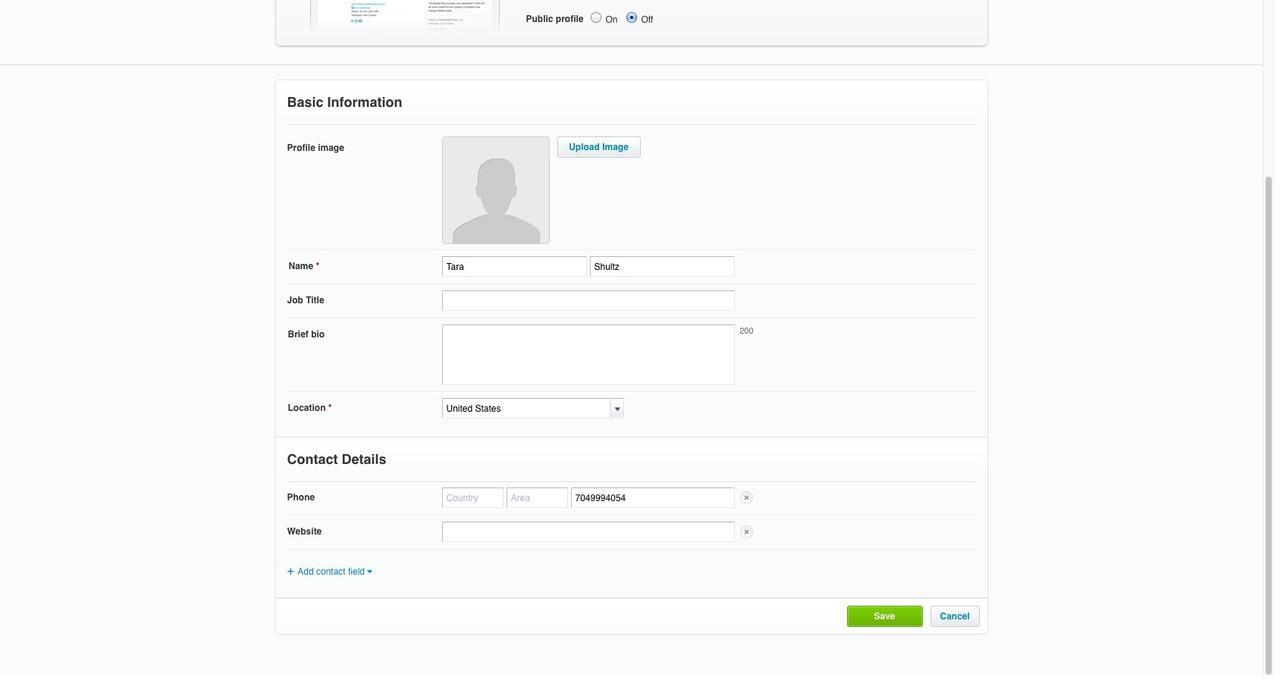 Task type: describe. For each thing, give the bounding box(es) containing it.
Area text field
[[507, 488, 568, 508]]

Number text field
[[571, 488, 735, 508]]



Task type: vqa. For each thing, say whether or not it's contained in the screenshot.
svg icon to the middle
no



Task type: locate. For each thing, give the bounding box(es) containing it.
el image
[[367, 570, 373, 575]]

None text field
[[442, 291, 735, 311]]

Last text field
[[590, 256, 735, 277]]

First text field
[[442, 256, 587, 277]]

None button
[[589, 11, 603, 24], [625, 11, 639, 24], [589, 11, 603, 24], [625, 11, 639, 24]]

Country text field
[[442, 488, 503, 508]]

None text field
[[442, 325, 735, 385], [442, 398, 610, 419], [442, 522, 735, 543], [442, 325, 735, 385], [442, 398, 610, 419], [442, 522, 735, 543]]



